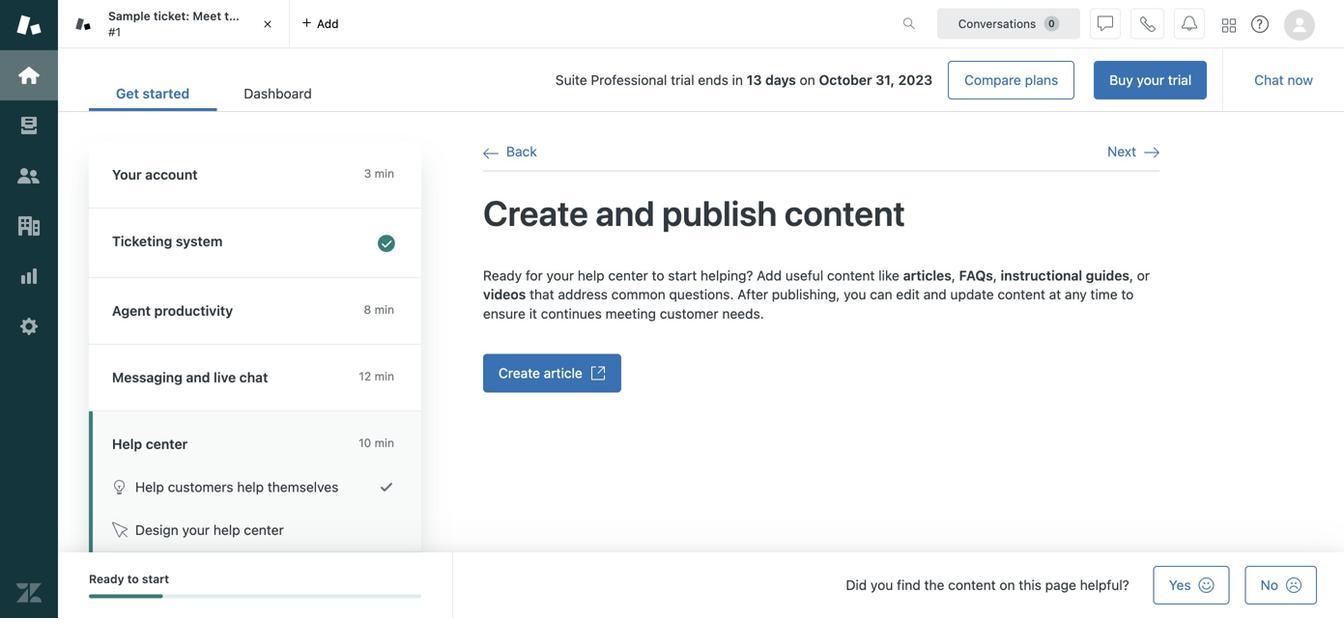 Task type: vqa. For each thing, say whether or not it's contained in the screenshot.
Via
no



Task type: locate. For each thing, give the bounding box(es) containing it.
chat
[[1255, 72, 1285, 88]]

footer
[[58, 553, 1345, 619]]

ready inside footer
[[89, 573, 124, 586]]

your right for
[[547, 268, 574, 284]]

center up the common
[[608, 268, 649, 284]]

on left this
[[1000, 578, 1016, 594]]

0 horizontal spatial ,
[[952, 268, 956, 284]]

1 horizontal spatial start
[[668, 268, 697, 284]]

min right 3 on the top of the page
[[375, 167, 394, 180]]

messaging
[[112, 370, 183, 386]]

min
[[375, 167, 394, 180], [375, 303, 394, 317], [375, 370, 394, 383], [375, 437, 394, 450]]

2 trial from the left
[[671, 72, 695, 88]]

help inside 'button'
[[213, 523, 240, 538]]

ready
[[483, 268, 522, 284], [89, 573, 124, 586]]

trial
[[1169, 72, 1192, 88], [671, 72, 695, 88]]

2 vertical spatial and
[[186, 370, 210, 386]]

zendesk products image
[[1223, 19, 1237, 32]]

your inside ready for your help center to start helping? add useful content like articles , faqs , instructional guides , or videos
[[547, 268, 574, 284]]

you left can
[[844, 287, 867, 303]]

1 horizontal spatial you
[[871, 578, 894, 594]]

min for your account
[[375, 167, 394, 180]]

0 vertical spatial on
[[800, 72, 816, 88]]

start up progress bar 'image'
[[142, 573, 169, 586]]

and up the common
[[596, 192, 655, 233]]

plans
[[1025, 72, 1059, 88]]

ready up videos
[[483, 268, 522, 284]]

the inside the sample ticket: meet the ticket #1
[[225, 9, 243, 23]]

section containing compare plans
[[355, 61, 1208, 100]]

did you find the content on this page helpful?
[[846, 578, 1130, 594]]

help center
[[112, 437, 188, 452]]

2 vertical spatial to
[[127, 573, 139, 586]]

you
[[844, 287, 867, 303], [871, 578, 894, 594]]

0 horizontal spatial to
[[127, 573, 139, 586]]

trial inside button
[[1169, 72, 1192, 88]]

sample ticket: meet the ticket #1
[[108, 9, 278, 39]]

1 vertical spatial the
[[925, 578, 945, 594]]

center down "help customers help themselves" button
[[244, 523, 284, 538]]

1 vertical spatial to
[[1122, 287, 1134, 303]]

2023
[[899, 72, 933, 88]]

and down articles
[[924, 287, 947, 303]]

0 horizontal spatial center
[[146, 437, 188, 452]]

tab list
[[89, 75, 339, 111]]

on right days
[[800, 72, 816, 88]]

2 , from the left
[[994, 268, 998, 284]]

2 horizontal spatial and
[[924, 287, 947, 303]]

reporting image
[[16, 264, 42, 289]]

1 vertical spatial your
[[547, 268, 574, 284]]

help down "messaging"
[[112, 437, 142, 452]]

progress bar image
[[89, 595, 163, 599]]

the right 'meet'
[[225, 9, 243, 23]]

help for help center
[[112, 437, 142, 452]]

create inside button
[[499, 365, 540, 381]]

create inside content-title region
[[483, 192, 589, 233]]

2 horizontal spatial ,
[[1130, 268, 1134, 284]]

buy your trial
[[1110, 72, 1192, 88]]

12 min
[[359, 370, 394, 383]]

1 horizontal spatial the
[[925, 578, 945, 594]]

2 vertical spatial center
[[244, 523, 284, 538]]

helpful?
[[1081, 578, 1130, 594]]

create left article
[[499, 365, 540, 381]]

min inside your account heading
[[375, 167, 394, 180]]

, left faqs
[[952, 268, 956, 284]]

0 vertical spatial start
[[668, 268, 697, 284]]

1 vertical spatial on
[[1000, 578, 1016, 594]]

0 horizontal spatial start
[[142, 573, 169, 586]]

0 vertical spatial and
[[596, 192, 655, 233]]

get started image
[[16, 63, 42, 88]]

2 vertical spatial your
[[182, 523, 210, 538]]

1 vertical spatial start
[[142, 573, 169, 586]]

0 horizontal spatial the
[[225, 9, 243, 23]]

help
[[112, 437, 142, 452], [135, 480, 164, 495]]

section
[[355, 61, 1208, 100]]

your for design your help center
[[182, 523, 210, 538]]

help up address
[[578, 268, 605, 284]]

to inside ready for your help center to start helping? add useful content like articles , faqs , instructional guides , or videos
[[652, 268, 665, 284]]

0 vertical spatial create
[[483, 192, 589, 233]]

like
[[879, 268, 900, 284]]

you inside that address common questions. after publishing, you can edit and update content at any time to ensure it continues meeting customer needs.
[[844, 287, 867, 303]]

helping?
[[701, 268, 754, 284]]

0 vertical spatial help
[[112, 437, 142, 452]]

1 min from the top
[[375, 167, 394, 180]]

10
[[359, 437, 371, 450]]

chat now
[[1255, 72, 1314, 88]]

help customers help themselves
[[135, 480, 339, 495]]

1 horizontal spatial ready
[[483, 268, 522, 284]]

yes
[[1170, 578, 1192, 594]]

center inside 'button'
[[244, 523, 284, 538]]

continues
[[541, 306, 602, 322]]

content up can
[[828, 268, 875, 284]]

0 vertical spatial the
[[225, 9, 243, 23]]

center up customers
[[146, 437, 188, 452]]

help for center
[[213, 523, 240, 538]]

content left this
[[949, 578, 996, 594]]

1 horizontal spatial to
[[652, 268, 665, 284]]

on
[[800, 72, 816, 88], [1000, 578, 1016, 594]]

for
[[526, 268, 543, 284]]

and left live on the bottom
[[186, 370, 210, 386]]

to right time
[[1122, 287, 1134, 303]]

min right 8 at left
[[375, 303, 394, 317]]

tab
[[58, 0, 290, 48]]

1 vertical spatial you
[[871, 578, 894, 594]]

0 vertical spatial center
[[608, 268, 649, 284]]

ticketing
[[112, 233, 172, 249]]

2 vertical spatial help
[[213, 523, 240, 538]]

1 vertical spatial help
[[237, 480, 264, 495]]

content-title region
[[483, 191, 1160, 235]]

compare
[[965, 72, 1022, 88]]

your inside button
[[1137, 72, 1165, 88]]

ready for your help center to start helping? add useful content like articles , faqs , instructional guides , or videos
[[483, 268, 1151, 303]]

admin image
[[16, 314, 42, 339]]

address
[[558, 287, 608, 303]]

0 vertical spatial help
[[578, 268, 605, 284]]

ticketing system
[[112, 233, 223, 249]]

0 horizontal spatial your
[[182, 523, 210, 538]]

0 vertical spatial you
[[844, 287, 867, 303]]

min right 12
[[375, 370, 394, 383]]

create for create and publish content
[[483, 192, 589, 233]]

content inside ready for your help center to start helping? add useful content like articles , faqs , instructional guides , or videos
[[828, 268, 875, 284]]

1 vertical spatial and
[[924, 287, 947, 303]]

trial down notifications 'image'
[[1169, 72, 1192, 88]]

videos
[[483, 287, 526, 303]]

min for agent productivity
[[375, 303, 394, 317]]

ticketing system button
[[89, 209, 418, 277]]

region
[[483, 266, 1160, 619]]

create and publish content
[[483, 192, 906, 233]]

your right design
[[182, 523, 210, 538]]

3 min from the top
[[375, 370, 394, 383]]

help down "help center"
[[135, 480, 164, 495]]

0 vertical spatial your
[[1137, 72, 1165, 88]]

suite
[[556, 72, 587, 88]]

0 horizontal spatial and
[[186, 370, 210, 386]]

did
[[846, 578, 867, 594]]

4 min from the top
[[375, 437, 394, 450]]

ready up progress bar 'image'
[[89, 573, 124, 586]]

questions.
[[669, 287, 734, 303]]

#1
[[108, 25, 121, 39]]

trial for professional
[[671, 72, 695, 88]]

1 horizontal spatial trial
[[1169, 72, 1192, 88]]

to up progress bar 'image'
[[127, 573, 139, 586]]

close image
[[258, 15, 277, 34]]

content up useful
[[785, 192, 906, 233]]

min right 10
[[375, 437, 394, 450]]

ready inside ready for your help center to start helping? add useful content like articles , faqs , instructional guides , or videos
[[483, 268, 522, 284]]

agent
[[112, 303, 151, 319]]

now
[[1288, 72, 1314, 88]]

1 vertical spatial ready
[[89, 573, 124, 586]]

professional
[[591, 72, 667, 88]]

0 horizontal spatial ready
[[89, 573, 124, 586]]

yes button
[[1154, 567, 1230, 605]]

center
[[608, 268, 649, 284], [146, 437, 188, 452], [244, 523, 284, 538]]

create down back
[[483, 192, 589, 233]]

start up questions.
[[668, 268, 697, 284]]

to
[[652, 268, 665, 284], [1122, 287, 1134, 303], [127, 573, 139, 586]]

,
[[952, 268, 956, 284], [994, 268, 998, 284], [1130, 268, 1134, 284]]

0 horizontal spatial you
[[844, 287, 867, 303]]

tab containing sample ticket: meet the ticket
[[58, 0, 290, 48]]

zendesk support image
[[16, 13, 42, 38]]

2 min from the top
[[375, 303, 394, 317]]

help up design your help center 'button' at left bottom
[[237, 480, 264, 495]]

started
[[143, 86, 190, 102]]

help inside button
[[135, 480, 164, 495]]

help inside button
[[237, 480, 264, 495]]

10 min
[[359, 437, 394, 450]]

at
[[1050, 287, 1062, 303]]

you right did
[[871, 578, 894, 594]]

1 trial from the left
[[1169, 72, 1192, 88]]

2 horizontal spatial center
[[608, 268, 649, 284]]

get help image
[[1252, 15, 1269, 33]]

trial left 'ends'
[[671, 72, 695, 88]]

the right find
[[925, 578, 945, 594]]

0 horizontal spatial trial
[[671, 72, 695, 88]]

1 vertical spatial help
[[135, 480, 164, 495]]

1 horizontal spatial your
[[547, 268, 574, 284]]

help for help customers help themselves
[[135, 480, 164, 495]]

0 vertical spatial to
[[652, 268, 665, 284]]

needs.
[[723, 306, 764, 322]]

to up the common
[[652, 268, 665, 284]]

1 vertical spatial create
[[499, 365, 540, 381]]

your inside 'button'
[[182, 523, 210, 538]]

0 vertical spatial ready
[[483, 268, 522, 284]]

1 horizontal spatial and
[[596, 192, 655, 233]]

themselves
[[268, 480, 339, 495]]

1 horizontal spatial center
[[244, 523, 284, 538]]

your right buy
[[1137, 72, 1165, 88]]

1 vertical spatial center
[[146, 437, 188, 452]]

the for ticket
[[225, 9, 243, 23]]

2 horizontal spatial to
[[1122, 287, 1134, 303]]

and inside content-title region
[[596, 192, 655, 233]]

12
[[359, 370, 371, 383]]

2 horizontal spatial your
[[1137, 72, 1165, 88]]

the inside footer
[[925, 578, 945, 594]]

that address common questions. after publishing, you can edit and update content at any time to ensure it continues meeting customer needs.
[[483, 287, 1134, 322]]

system
[[176, 233, 223, 249]]

help down help customers help themselves
[[213, 523, 240, 538]]

1 horizontal spatial ,
[[994, 268, 998, 284]]

, left the 'or'
[[1130, 268, 1134, 284]]

design
[[135, 523, 179, 538]]

start
[[668, 268, 697, 284], [142, 573, 169, 586]]

, up update
[[994, 268, 998, 284]]

no button
[[1246, 567, 1318, 605]]

productivity
[[154, 303, 233, 319]]

live
[[214, 370, 236, 386]]

content down instructional
[[998, 287, 1046, 303]]

can
[[870, 287, 893, 303]]



Task type: describe. For each thing, give the bounding box(es) containing it.
article
[[544, 365, 583, 381]]

trial for your
[[1169, 72, 1192, 88]]

chat now button
[[1240, 61, 1329, 100]]

customers
[[168, 480, 234, 495]]

add
[[757, 268, 782, 284]]

your
[[112, 167, 142, 183]]

to inside that address common questions. after publishing, you can edit and update content at any time to ensure it continues meeting customer needs.
[[1122, 287, 1134, 303]]

edit
[[897, 287, 920, 303]]

ends
[[698, 72, 729, 88]]

ticket:
[[154, 9, 190, 23]]

zendesk image
[[16, 581, 42, 606]]

articles
[[904, 268, 952, 284]]

3
[[364, 167, 371, 180]]

main element
[[0, 0, 58, 619]]

progress-bar progress bar
[[89, 595, 422, 599]]

start inside footer
[[142, 573, 169, 586]]

that
[[530, 287, 555, 303]]

customer
[[660, 306, 719, 322]]

min for help center
[[375, 437, 394, 450]]

this
[[1019, 578, 1042, 594]]

update
[[951, 287, 994, 303]]

any
[[1065, 287, 1087, 303]]

you inside footer
[[871, 578, 894, 594]]

footer containing did you find the content on this page helpful?
[[58, 553, 1345, 619]]

0 horizontal spatial on
[[800, 72, 816, 88]]

tabs tab list
[[58, 0, 883, 48]]

organizations image
[[16, 214, 42, 239]]

find
[[897, 578, 921, 594]]

agent productivity
[[112, 303, 233, 319]]

create article
[[499, 365, 583, 381]]

buy your trial button
[[1095, 61, 1208, 100]]

to inside footer
[[127, 573, 139, 586]]

publishing,
[[772, 287, 841, 303]]

content inside footer
[[949, 578, 996, 594]]

next
[[1108, 144, 1137, 160]]

October 31, 2023 text field
[[819, 72, 933, 88]]

back button
[[483, 143, 537, 161]]

13
[[747, 72, 762, 88]]

dashboard tab
[[217, 75, 339, 111]]

content inside that address common questions. after publishing, you can edit and update content at any time to ensure it continues meeting customer needs.
[[998, 287, 1046, 303]]

8 min
[[364, 303, 394, 317]]

notifications image
[[1182, 16, 1198, 31]]

add
[[317, 17, 339, 30]]

in
[[732, 72, 743, 88]]

common
[[612, 287, 666, 303]]

it
[[529, 306, 537, 322]]

meeting
[[606, 306, 656, 322]]

faqs
[[960, 268, 994, 284]]

suite professional trial ends in 13 days on october 31, 2023
[[556, 72, 933, 88]]

add button
[[290, 0, 350, 47]]

compare plans button
[[948, 61, 1075, 100]]

your account
[[112, 167, 198, 183]]

3 , from the left
[[1130, 268, 1134, 284]]

october
[[819, 72, 873, 88]]

design your help center
[[135, 523, 284, 538]]

sample
[[108, 9, 151, 23]]

useful
[[786, 268, 824, 284]]

3 min
[[364, 167, 394, 180]]

no
[[1261, 578, 1279, 594]]

help for themselves
[[237, 480, 264, 495]]

your for buy your trial
[[1137, 72, 1165, 88]]

ready for ready to start
[[89, 573, 124, 586]]

button displays agent's chat status as invisible. image
[[1098, 16, 1114, 31]]

create for create article
[[499, 365, 540, 381]]

your account heading
[[89, 142, 422, 209]]

meet
[[193, 9, 221, 23]]

get
[[116, 86, 139, 102]]

page
[[1046, 578, 1077, 594]]

ready to start
[[89, 573, 169, 586]]

tab list containing get started
[[89, 75, 339, 111]]

conversations
[[959, 17, 1037, 30]]

guides
[[1086, 268, 1130, 284]]

compare plans
[[965, 72, 1059, 88]]

1 horizontal spatial on
[[1000, 578, 1016, 594]]

chat
[[239, 370, 268, 386]]

ticket
[[246, 9, 278, 23]]

center inside ready for your help center to start helping? add useful content like articles , faqs , instructional guides , or videos
[[608, 268, 649, 284]]

back
[[507, 144, 537, 160]]

start inside ready for your help center to start helping? add useful content like articles , faqs , instructional guides , or videos
[[668, 268, 697, 284]]

region containing ready for your help center to start helping? add useful content like
[[483, 266, 1160, 619]]

help inside ready for your help center to start helping? add useful content like articles , faqs , instructional guides , or videos
[[578, 268, 605, 284]]

31,
[[876, 72, 895, 88]]

next button
[[1108, 143, 1160, 161]]

after
[[738, 287, 769, 303]]

dashboard
[[244, 86, 312, 102]]

buy
[[1110, 72, 1134, 88]]

views image
[[16, 113, 42, 138]]

8
[[364, 303, 371, 317]]

and for create and publish content
[[596, 192, 655, 233]]

time
[[1091, 287, 1118, 303]]

conversations button
[[938, 8, 1081, 39]]

design your help center button
[[93, 509, 422, 552]]

min for messaging and live chat
[[375, 370, 394, 383]]

ready for ready for your help center to start helping? add useful content like articles , faqs , instructional guides , or videos
[[483, 268, 522, 284]]

days
[[766, 72, 796, 88]]

customers image
[[16, 163, 42, 189]]

content inside content-title region
[[785, 192, 906, 233]]

and inside that address common questions. after publishing, you can edit and update content at any time to ensure it continues meeting customer needs.
[[924, 287, 947, 303]]

ensure
[[483, 306, 526, 322]]

or
[[1138, 268, 1151, 284]]

the for content
[[925, 578, 945, 594]]

and for messaging and live chat
[[186, 370, 210, 386]]

1 , from the left
[[952, 268, 956, 284]]

help customers help themselves button
[[93, 466, 422, 509]]

publish
[[662, 192, 778, 233]]

messaging and live chat
[[112, 370, 268, 386]]



